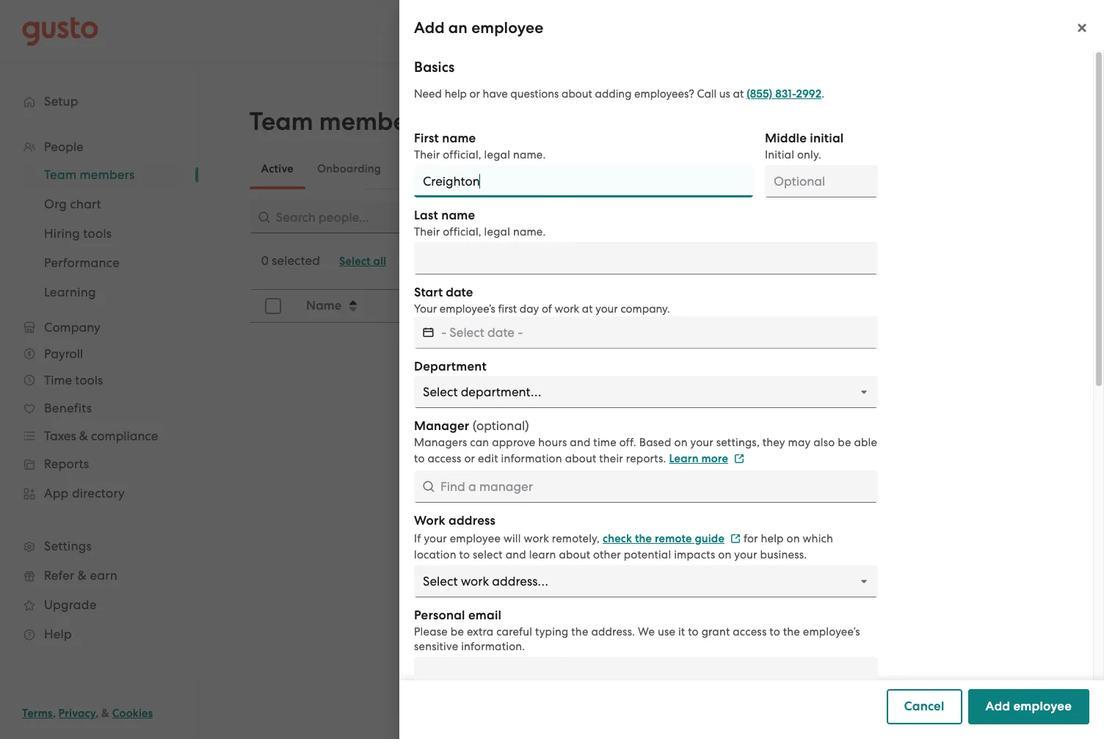 Task type: describe. For each thing, give the bounding box(es) containing it.
us
[[720, 87, 731, 101]]

0 selected
[[261, 253, 320, 268]]

employees?
[[635, 87, 695, 101]]

be inside "personal email please be extra careful typing the address. we use it to grant access to the employee's sensitive information."
[[451, 626, 464, 639]]

2992
[[797, 87, 822, 101]]

0 vertical spatial about
[[562, 87, 593, 101]]

only.
[[798, 148, 822, 162]]

add for add an employee
[[414, 18, 445, 37]]

check
[[603, 533, 633, 546]]

employee's inside start date your employee's first day of work at your company.
[[440, 303, 496, 316]]

middle initial initial only.
[[765, 131, 844, 162]]

need
[[414, 87, 442, 101]]

learn
[[529, 549, 556, 562]]

0 vertical spatial at
[[733, 87, 744, 101]]

typing
[[536, 626, 569, 639]]

your inside managers can approve hours and time off. based on your settings, they may also be able to access or edit information about their reports.
[[691, 436, 714, 450]]

or inside managers can approve hours and time off. based on your settings, they may also be able to access or edit information about their reports.
[[465, 452, 475, 466]]

terms link
[[22, 707, 53, 721]]

1 , from the left
[[53, 707, 56, 721]]

onboarding button
[[305, 151, 393, 187]]

First name field
[[414, 165, 754, 198]]

Manager field
[[414, 471, 878, 503]]

add employee button
[[968, 690, 1090, 725]]

active button
[[250, 151, 305, 187]]

also
[[814, 436, 835, 450]]

to right it
[[688, 626, 699, 639]]

access inside "personal email please be extra careful typing the address. we use it to grant access to the employee's sensitive information."
[[733, 626, 767, 639]]

&
[[101, 707, 109, 721]]

initial
[[765, 148, 795, 162]]

select all
[[339, 255, 387, 268]]

add employee
[[986, 699, 1072, 715]]

basics
[[414, 59, 455, 76]]

clear all button
[[394, 250, 452, 273]]

can
[[470, 436, 489, 450]]

check the remote guide link
[[603, 533, 741, 546]]

learn
[[669, 452, 699, 466]]

more
[[702, 452, 729, 466]]

name. for first name
[[513, 148, 546, 162]]

and inside managers can approve hours and time off. based on your settings, they may also be able to access or edit information about their reports.
[[570, 436, 591, 450]]

manager
[[414, 419, 470, 434]]

address.
[[592, 626, 636, 639]]

legal for first name
[[484, 148, 511, 162]]

terms
[[22, 707, 53, 721]]

employee inside button
[[1014, 699, 1072, 715]]

first name their official, legal name.
[[414, 131, 546, 162]]

they
[[763, 436, 786, 450]]

account menu element
[[821, 0, 1083, 62]]

information
[[501, 452, 562, 466]]

official, for last name
[[443, 225, 482, 239]]

their
[[600, 452, 624, 466]]

of
[[542, 303, 552, 316]]

potential
[[624, 549, 672, 562]]

name. for last name
[[513, 225, 546, 239]]

check the remote guide
[[603, 533, 725, 546]]

information.
[[461, 640, 525, 654]]

onboarding
[[317, 162, 381, 176]]

Search people... field
[[250, 201, 602, 234]]

remote
[[655, 533, 692, 546]]

found
[[687, 457, 722, 472]]

last
[[414, 208, 438, 223]]

it
[[679, 626, 686, 639]]

approve
[[492, 436, 536, 450]]

offboarding
[[489, 162, 554, 176]]

0 vertical spatial or
[[470, 87, 480, 101]]

active
[[261, 162, 294, 176]]

call
[[697, 87, 717, 101]]

dismissed button
[[566, 151, 641, 187]]

will
[[504, 533, 521, 546]]

name button
[[297, 291, 436, 322]]

department inside add a team member drawer dialog
[[414, 359, 487, 375]]

(855) 831-2992 link
[[747, 87, 822, 101]]

have
[[483, 87, 508, 101]]

department button
[[437, 291, 645, 322]]

email
[[469, 608, 502, 624]]

extra
[[467, 626, 494, 639]]

company.
[[621, 303, 670, 316]]

to right grant
[[770, 626, 781, 639]]

other
[[594, 549, 621, 562]]

work
[[414, 513, 446, 529]]

first
[[498, 303, 517, 316]]

for
[[744, 533, 758, 546]]

manager (optional)
[[414, 419, 529, 434]]

.
[[822, 87, 825, 101]]

employee's inside "personal email please be extra careful typing the address. we use it to grant access to the employee's sensitive information."
[[803, 626, 861, 639]]

name for last name
[[442, 208, 475, 223]]

able
[[855, 436, 878, 450]]

select
[[473, 549, 503, 562]]

name
[[306, 298, 342, 314]]

time
[[594, 436, 617, 450]]

personal email please be extra careful typing the address. we use it to grant access to the employee's sensitive information.
[[414, 608, 861, 654]]

0 horizontal spatial the
[[572, 626, 589, 639]]

select all button
[[332, 250, 394, 273]]

location
[[414, 549, 457, 562]]

official, for first name
[[443, 148, 482, 162]]

select
[[339, 255, 371, 268]]

legal for last name
[[484, 225, 511, 239]]

sensitive
[[414, 640, 459, 654]]

to inside 'for help on which location to select and learn about other potential impacts on your business.'
[[459, 549, 470, 562]]

your inside 'for help on which location to select and learn about other potential impacts on your business.'
[[735, 549, 758, 562]]

grant
[[702, 626, 730, 639]]

calendar outline image
[[423, 325, 434, 340]]



Task type: locate. For each thing, give the bounding box(es) containing it.
Select all rows on this page checkbox
[[257, 290, 289, 322]]

0 horizontal spatial employee's
[[440, 303, 496, 316]]

employee's
[[440, 303, 496, 316], [803, 626, 861, 639]]

legal up offboarding
[[484, 148, 511, 162]]

0 vertical spatial name
[[442, 131, 476, 146]]

0 vertical spatial add
[[414, 18, 445, 37]]

date
[[446, 285, 473, 300]]

department left day
[[446, 298, 517, 314]]

1 horizontal spatial add
[[986, 699, 1011, 715]]

1 horizontal spatial ,
[[96, 707, 99, 721]]

their up candidates
[[414, 148, 440, 162]]

to left select
[[459, 549, 470, 562]]

access down managers
[[428, 452, 462, 466]]

1 vertical spatial work
[[524, 533, 549, 546]]

if your employee will work remotely,
[[414, 533, 600, 546]]

1 vertical spatial at
[[582, 303, 593, 316]]

Personal email field
[[414, 657, 878, 690]]

please
[[414, 626, 448, 639]]

employee for an
[[472, 18, 544, 37]]

access inside managers can approve hours and time off. based on your settings, they may also be able to access or edit information about their reports.
[[428, 452, 462, 466]]

be inside managers can approve hours and time off. based on your settings, they may also be able to access or edit information about their reports.
[[838, 436, 852, 450]]

Start date field
[[441, 317, 878, 349]]

name for first name
[[442, 131, 476, 146]]

their inside first name their official, legal name.
[[414, 148, 440, 162]]

1 horizontal spatial access
[[733, 626, 767, 639]]

2 their from the top
[[414, 225, 440, 239]]

team members
[[250, 107, 427, 137]]

all for clear all
[[432, 255, 445, 268]]

their for first
[[414, 148, 440, 162]]

guide
[[695, 533, 725, 546]]

to
[[414, 452, 425, 466], [459, 549, 470, 562], [688, 626, 699, 639], [770, 626, 781, 639]]

0 vertical spatial on
[[675, 436, 688, 450]]

be left extra
[[451, 626, 464, 639]]

0 horizontal spatial be
[[451, 626, 464, 639]]

no
[[623, 457, 641, 472]]

about inside managers can approve hours and time off. based on your settings, they may also be able to access or edit information about their reports.
[[565, 452, 597, 466]]

name inside last name their official, legal name.
[[442, 208, 475, 223]]

1 horizontal spatial help
[[761, 533, 784, 546]]

personal
[[414, 608, 465, 624]]

their inside last name their official, legal name.
[[414, 225, 440, 239]]

your down for
[[735, 549, 758, 562]]

0 vertical spatial work
[[555, 303, 580, 316]]

the
[[635, 533, 652, 546], [572, 626, 589, 639], [784, 626, 801, 639]]

1 vertical spatial name
[[442, 208, 475, 223]]

(855)
[[747, 87, 773, 101]]

0 vertical spatial official,
[[443, 148, 482, 162]]

dismissed
[[578, 162, 630, 176]]

2 vertical spatial about
[[559, 549, 591, 562]]

name. inside last name their official, legal name.
[[513, 225, 546, 239]]

2 official, from the top
[[443, 225, 482, 239]]

0 horizontal spatial work
[[524, 533, 549, 546]]

work up learn
[[524, 533, 549, 546]]

Middle initial field
[[765, 165, 878, 198]]

for help on which location to select and learn about other potential impacts on your business.
[[414, 533, 834, 562]]

0 horizontal spatial ,
[[53, 707, 56, 721]]

terms , privacy , & cookies
[[22, 707, 153, 721]]

or left have
[[470, 87, 480, 101]]

0 horizontal spatial at
[[582, 303, 593, 316]]

your up learn more
[[691, 436, 714, 450]]

name. up offboarding
[[513, 148, 546, 162]]

help inside 'for help on which location to select and learn about other potential impacts on your business.'
[[761, 533, 784, 546]]

0 horizontal spatial add
[[414, 18, 445, 37]]

1 vertical spatial employee
[[450, 533, 501, 546]]

your left company.
[[596, 303, 618, 316]]

about left adding
[[562, 87, 593, 101]]

access right grant
[[733, 626, 767, 639]]

add inside button
[[986, 699, 1011, 715]]

settings,
[[717, 436, 760, 450]]

based
[[640, 436, 672, 450]]

candidates
[[405, 162, 465, 176]]

1 horizontal spatial and
[[570, 436, 591, 450]]

learn more
[[669, 452, 729, 466]]

1 horizontal spatial all
[[432, 255, 445, 268]]

or left edit
[[465, 452, 475, 466]]

1 vertical spatial their
[[414, 225, 440, 239]]

their down last
[[414, 225, 440, 239]]

on down opens in a new tab image
[[719, 549, 732, 562]]

work
[[555, 303, 580, 316], [524, 533, 549, 546]]

2 horizontal spatial on
[[787, 533, 800, 546]]

name. down offboarding button
[[513, 225, 546, 239]]

managers
[[414, 436, 467, 450]]

, left '&'
[[96, 707, 99, 721]]

official, inside last name their official, legal name.
[[443, 225, 482, 239]]

to down managers
[[414, 452, 425, 466]]

2 name. from the top
[[513, 225, 546, 239]]

their for last
[[414, 225, 440, 239]]

Last name field
[[414, 242, 878, 275]]

2 vertical spatial employee
[[1014, 699, 1072, 715]]

work inside start date your employee's first day of work at your company.
[[555, 303, 580, 316]]

and inside 'for help on which location to select and learn about other potential impacts on your business.'
[[506, 549, 527, 562]]

1 horizontal spatial employee's
[[803, 626, 861, 639]]

initial
[[810, 131, 844, 146]]

1 vertical spatial on
[[787, 533, 800, 546]]

address
[[449, 513, 496, 529]]

department down calendar outline icon at left top
[[414, 359, 487, 375]]

day
[[520, 303, 539, 316]]

name inside first name their official, legal name.
[[442, 131, 476, 146]]

department inside "button"
[[446, 298, 517, 314]]

2 , from the left
[[96, 707, 99, 721]]

remotely,
[[552, 533, 600, 546]]

we
[[638, 626, 655, 639]]

candidates button
[[393, 151, 477, 187]]

about down time
[[565, 452, 597, 466]]

cancel button
[[887, 690, 963, 725]]

if
[[414, 533, 421, 546]]

may
[[789, 436, 811, 450]]

0 vertical spatial legal
[[484, 148, 511, 162]]

1 vertical spatial access
[[733, 626, 767, 639]]

offboarding button
[[477, 151, 566, 187]]

0 vertical spatial department
[[446, 298, 517, 314]]

your
[[414, 303, 437, 316]]

clear
[[401, 255, 429, 268]]

or
[[470, 87, 480, 101], [465, 452, 475, 466]]

opens in a new tab image
[[735, 454, 745, 464]]

on up 'business.'
[[787, 533, 800, 546]]

home image
[[22, 17, 98, 46]]

help right need
[[445, 87, 467, 101]]

first
[[414, 131, 439, 146]]

0 selected status
[[261, 253, 320, 268]]

all right clear
[[432, 255, 445, 268]]

1 horizontal spatial work
[[555, 303, 580, 316]]

1 vertical spatial add
[[986, 699, 1011, 715]]

help for or
[[445, 87, 467, 101]]

1 vertical spatial official,
[[443, 225, 482, 239]]

1 official, from the top
[[443, 148, 482, 162]]

and down will
[[506, 549, 527, 562]]

0 horizontal spatial all
[[374, 255, 387, 268]]

your inside start date your employee's first day of work at your company.
[[596, 303, 618, 316]]

cookies
[[112, 707, 153, 721]]

adding
[[595, 87, 632, 101]]

at right us
[[733, 87, 744, 101]]

official, inside first name their official, legal name.
[[443, 148, 482, 162]]

members
[[319, 107, 427, 137]]

help for on
[[761, 533, 784, 546]]

employee for your
[[450, 533, 501, 546]]

access
[[428, 452, 462, 466], [733, 626, 767, 639]]

1 name. from the top
[[513, 148, 546, 162]]

0 vertical spatial access
[[428, 452, 462, 466]]

1 vertical spatial name.
[[513, 225, 546, 239]]

start date your employee's first day of work at your company.
[[414, 285, 670, 316]]

0
[[261, 253, 269, 268]]

1 vertical spatial help
[[761, 533, 784, 546]]

team
[[250, 107, 313, 137]]

1 horizontal spatial at
[[733, 87, 744, 101]]

all for select all
[[374, 255, 387, 268]]

0 vertical spatial be
[[838, 436, 852, 450]]

be
[[838, 436, 852, 450], [451, 626, 464, 639]]

all right select
[[374, 255, 387, 268]]

1 vertical spatial and
[[506, 549, 527, 562]]

, left privacy link
[[53, 707, 56, 721]]

,
[[53, 707, 56, 721], [96, 707, 99, 721]]

privacy link
[[58, 707, 96, 721]]

use
[[658, 626, 676, 639]]

2 vertical spatial on
[[719, 549, 732, 562]]

0 horizontal spatial access
[[428, 452, 462, 466]]

questions
[[511, 87, 559, 101]]

work right of
[[555, 303, 580, 316]]

and left time
[[570, 436, 591, 450]]

1 horizontal spatial the
[[635, 533, 652, 546]]

hours
[[539, 436, 567, 450]]

people
[[644, 457, 684, 472]]

0 vertical spatial their
[[414, 148, 440, 162]]

0 horizontal spatial on
[[675, 436, 688, 450]]

work address
[[414, 513, 496, 529]]

privacy
[[58, 707, 96, 721]]

team members tab list
[[250, 148, 1054, 190]]

reports.
[[626, 452, 667, 466]]

name. inside first name their official, legal name.
[[513, 148, 546, 162]]

official, up clear all button
[[443, 225, 482, 239]]

name right last
[[442, 208, 475, 223]]

2 horizontal spatial the
[[784, 626, 801, 639]]

at right of
[[582, 303, 593, 316]]

1 vertical spatial department
[[414, 359, 487, 375]]

1 horizontal spatial be
[[838, 436, 852, 450]]

1 their from the top
[[414, 148, 440, 162]]

start
[[414, 285, 443, 300]]

1 vertical spatial or
[[465, 452, 475, 466]]

about down remotely,
[[559, 549, 591, 562]]

1 vertical spatial about
[[565, 452, 597, 466]]

impacts
[[674, 549, 716, 562]]

2 all from the left
[[432, 255, 445, 268]]

on inside managers can approve hours and time off. based on your settings, they may also be able to access or edit information about their reports.
[[675, 436, 688, 450]]

name
[[442, 131, 476, 146], [442, 208, 475, 223]]

0 vertical spatial employee's
[[440, 303, 496, 316]]

name right the 'first'
[[442, 131, 476, 146]]

their
[[414, 148, 440, 162], [414, 225, 440, 239]]

add an employee
[[414, 18, 544, 37]]

legal inside first name their official, legal name.
[[484, 148, 511, 162]]

which
[[803, 533, 834, 546]]

1 vertical spatial be
[[451, 626, 464, 639]]

legal inside last name their official, legal name.
[[484, 225, 511, 239]]

legal down offboarding
[[484, 225, 511, 239]]

0 horizontal spatial and
[[506, 549, 527, 562]]

add for add employee
[[986, 699, 1011, 715]]

selected
[[272, 253, 320, 268]]

official, up candidates
[[443, 148, 482, 162]]

1 horizontal spatial on
[[719, 549, 732, 562]]

0 vertical spatial name.
[[513, 148, 546, 162]]

on up "learn"
[[675, 436, 688, 450]]

(optional)
[[473, 419, 529, 433]]

0 vertical spatial employee
[[472, 18, 544, 37]]

opens in a new tab image
[[731, 534, 741, 545]]

legal
[[484, 148, 511, 162], [484, 225, 511, 239]]

add a team member drawer dialog
[[400, 0, 1105, 740]]

help up 'business.'
[[761, 533, 784, 546]]

be right also in the bottom right of the page
[[838, 436, 852, 450]]

middle
[[765, 131, 807, 146]]

1 vertical spatial legal
[[484, 225, 511, 239]]

0 vertical spatial help
[[445, 87, 467, 101]]

2 legal from the top
[[484, 225, 511, 239]]

0 horizontal spatial help
[[445, 87, 467, 101]]

on
[[675, 436, 688, 450], [787, 533, 800, 546], [719, 549, 732, 562]]

no people found
[[623, 457, 722, 472]]

at inside start date your employee's first day of work at your company.
[[582, 303, 593, 316]]

1 vertical spatial employee's
[[803, 626, 861, 639]]

your up location
[[424, 533, 447, 546]]

0 vertical spatial and
[[570, 436, 591, 450]]

an
[[449, 18, 468, 37]]

business.
[[761, 549, 807, 562]]

1 all from the left
[[374, 255, 387, 268]]

to inside managers can approve hours and time off. based on your settings, they may also be able to access or edit information about their reports.
[[414, 452, 425, 466]]

careful
[[497, 626, 533, 639]]

about inside 'for help on which location to select and learn about other potential impacts on your business.'
[[559, 549, 591, 562]]

1 legal from the top
[[484, 148, 511, 162]]

about
[[562, 87, 593, 101], [565, 452, 597, 466], [559, 549, 591, 562]]

clear all
[[401, 255, 445, 268]]



Task type: vqa. For each thing, say whether or not it's contained in the screenshot.
The Hours
yes



